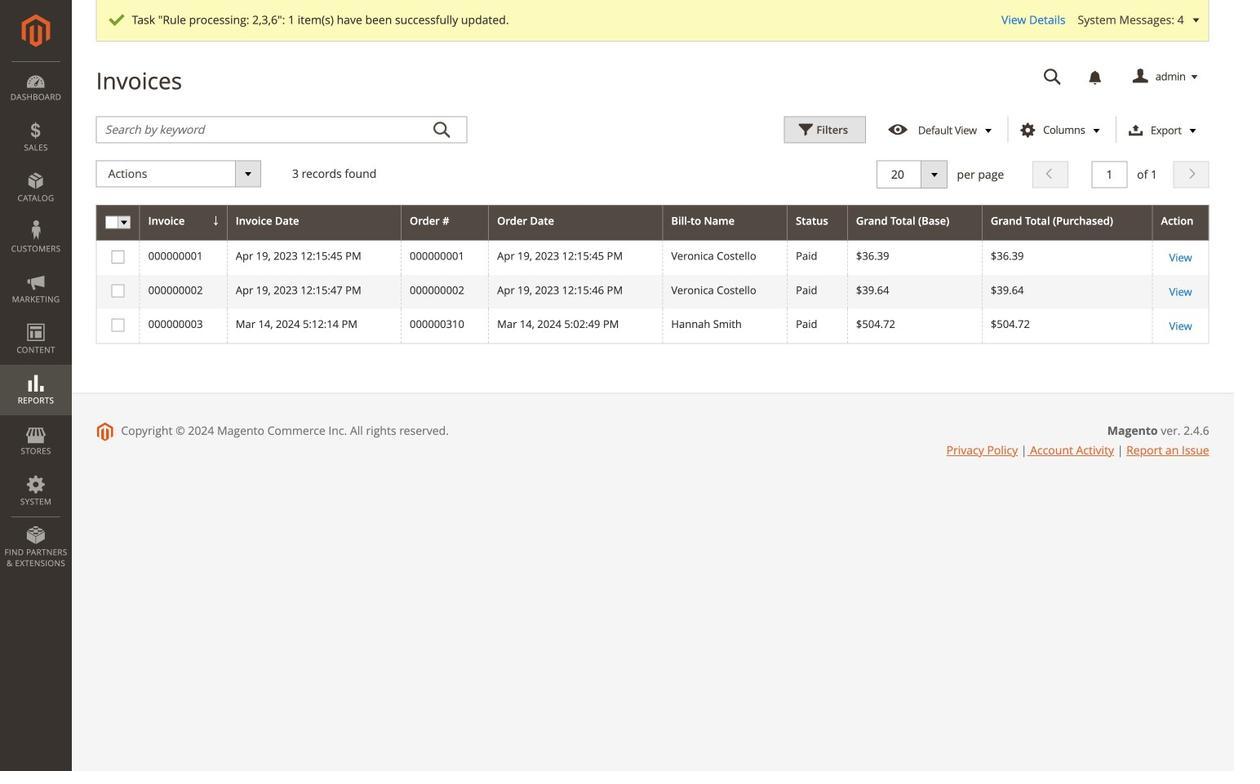Task type: vqa. For each thing, say whether or not it's contained in the screenshot.
text box at the top of the page
yes



Task type: locate. For each thing, give the bounding box(es) containing it.
menu bar
[[0, 61, 72, 577]]

None number field
[[1092, 161, 1128, 188]]

None text field
[[1032, 63, 1073, 91], [890, 166, 939, 183], [1032, 63, 1073, 91], [890, 166, 939, 183]]

Search by keyword text field
[[96, 116, 467, 143]]

None checkbox
[[112, 285, 122, 295], [112, 319, 122, 329], [112, 285, 122, 295], [112, 319, 122, 329]]

None checkbox
[[112, 250, 122, 261]]

magento admin panel image
[[22, 14, 50, 47]]



